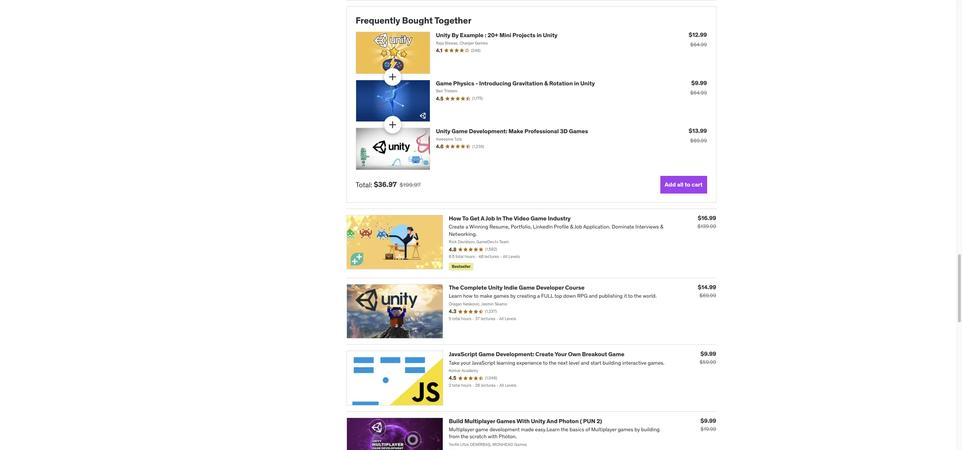 Task type: describe. For each thing, give the bounding box(es) containing it.
$9.99 $64.99
[[690, 79, 707, 96]]

$12.99
[[689, 31, 707, 38]]

build multiplayer games with unity and photon ( pun 2) link
[[449, 418, 602, 425]]

$14.99 $69.99
[[698, 284, 716, 299]]

games inside unity game development: make professional 3d games awesome tuts
[[569, 128, 588, 135]]

how to get a job in the video game industry
[[449, 215, 571, 222]]

unity inside 'game physics - introducing gravitation & rotation in unity ben tristem'
[[580, 80, 595, 87]]

-
[[476, 80, 478, 87]]

with
[[517, 418, 530, 425]]

physics
[[453, 80, 474, 87]]

build
[[449, 418, 463, 425]]

video
[[514, 215, 529, 222]]

tristem
[[444, 88, 457, 94]]

create
[[535, 351, 554, 358]]

20+
[[488, 31, 498, 39]]

3d
[[560, 128, 568, 135]]

charger
[[460, 40, 474, 46]]

and
[[547, 418, 558, 425]]

development: for create
[[496, 351, 534, 358]]

249 reviews element
[[471, 48, 481, 53]]

total:
[[356, 180, 372, 189]]

ben
[[436, 88, 443, 94]]

unity right the projects
[[543, 31, 557, 39]]

your
[[555, 351, 567, 358]]

rotation
[[549, 80, 573, 87]]

$9.99 inside $9.99 $64.99
[[691, 79, 707, 87]]

$139.99
[[698, 223, 716, 230]]

unity left indie on the right bottom
[[488, 284, 503, 291]]

$64.99 for $9.99
[[690, 89, 707, 96]]

4.5
[[436, 95, 443, 102]]

game right breakout
[[608, 351, 624, 358]]

pun
[[583, 418, 595, 425]]

unity by example : 20+ mini projects in unity link
[[436, 31, 557, 39]]

$19.99
[[701, 426, 716, 433]]

game right video
[[531, 215, 547, 222]]

$69.99 for $14.99
[[699, 292, 716, 299]]

$9.99 for javascript game development: create your own breakout game
[[701, 350, 716, 358]]

javascript game development: create your own breakout game link
[[449, 351, 624, 358]]

2)
[[597, 418, 602, 425]]

frequently bought together
[[356, 15, 471, 26]]

together
[[434, 15, 471, 26]]

add
[[665, 181, 676, 188]]

multiplayer
[[464, 418, 495, 425]]

make
[[508, 128, 523, 135]]

$9.99 $59.99
[[700, 350, 716, 366]]

$13.99 $69.99
[[689, 127, 707, 144]]

javascript
[[449, 351, 477, 358]]

game physics - introducing gravitation & rotation in unity link
[[436, 80, 595, 87]]

:
[[485, 31, 486, 39]]

(1,235)
[[472, 144, 484, 149]]

0 horizontal spatial the
[[449, 284, 459, 291]]

$16.99
[[698, 214, 716, 222]]

development: for make
[[469, 128, 507, 135]]

in
[[496, 215, 501, 222]]

$13.99
[[689, 127, 707, 135]]

indie
[[504, 284, 518, 291]]

photon
[[559, 418, 579, 425]]

1175 reviews element
[[472, 96, 483, 102]]

bought
[[402, 15, 433, 26]]

1235 reviews element
[[472, 144, 484, 150]]



Task type: vqa. For each thing, say whether or not it's contained in the screenshot.
2nd Udemy from left
no



Task type: locate. For each thing, give the bounding box(es) containing it.
(249)
[[471, 48, 481, 53]]

games
[[475, 40, 488, 46], [569, 128, 588, 135], [496, 418, 515, 425]]

0 vertical spatial the
[[502, 215, 513, 222]]

$12.99 $64.99
[[689, 31, 707, 48]]

breakout
[[582, 351, 607, 358]]

games right 3d
[[569, 128, 588, 135]]

javascript game development: create your own breakout game
[[449, 351, 624, 358]]

game inside 'game physics - introducing gravitation & rotation in unity ben tristem'
[[436, 80, 452, 87]]

$14.99
[[698, 284, 716, 291]]

raja
[[436, 40, 444, 46]]

cart
[[692, 181, 703, 188]]

developer
[[536, 284, 564, 291]]

4.6
[[436, 143, 444, 150]]

development: inside unity game development: make professional 3d games awesome tuts
[[469, 128, 507, 135]]

frequently
[[356, 15, 400, 26]]

1 vertical spatial games
[[569, 128, 588, 135]]

2 vertical spatial $9.99
[[701, 417, 716, 425]]

unity
[[436, 31, 450, 39], [543, 31, 557, 39], [580, 80, 595, 87], [436, 128, 450, 135], [488, 284, 503, 291], [531, 418, 545, 425]]

0 horizontal spatial in
[[537, 31, 542, 39]]

development:
[[469, 128, 507, 135], [496, 351, 534, 358]]

0 vertical spatial $9.99
[[691, 79, 707, 87]]

gravitation
[[512, 80, 543, 87]]

all
[[677, 181, 683, 188]]

unity game development: make professional 3d games awesome tuts
[[436, 128, 588, 142]]

in inside unity by example : 20+ mini projects in unity raja biswas, charger games
[[537, 31, 542, 39]]

$36.97
[[374, 180, 397, 189]]

2 horizontal spatial games
[[569, 128, 588, 135]]

1 $64.99 from the top
[[690, 41, 707, 48]]

tuts
[[454, 137, 462, 142]]

$69.99
[[690, 138, 707, 144], [699, 292, 716, 299]]

games down :
[[475, 40, 488, 46]]

1 horizontal spatial games
[[496, 418, 515, 425]]

to
[[462, 215, 469, 222]]

unity left and
[[531, 418, 545, 425]]

development: up (1,235)
[[469, 128, 507, 135]]

complete
[[460, 284, 487, 291]]

game physics - introducing gravitation & rotation in unity ben tristem
[[436, 80, 595, 94]]

0 vertical spatial $64.99
[[690, 41, 707, 48]]

$69.99 inside $13.99 $69.99
[[690, 138, 707, 144]]

$199.97
[[400, 181, 421, 189]]

in for projects
[[537, 31, 542, 39]]

development: left create
[[496, 351, 534, 358]]

$59.99
[[700, 359, 716, 366]]

$64.99 inside $12.99 $64.99
[[690, 41, 707, 48]]

0 vertical spatial $69.99
[[690, 138, 707, 144]]

4.1
[[436, 47, 442, 54]]

game up tuts
[[452, 128, 468, 135]]

the complete unity indie game developer course
[[449, 284, 585, 291]]

in right the projects
[[537, 31, 542, 39]]

game
[[436, 80, 452, 87], [452, 128, 468, 135], [531, 215, 547, 222], [519, 284, 535, 291], [479, 351, 495, 358], [608, 351, 624, 358]]

$16.99 $139.99
[[698, 214, 716, 230]]

2 $64.99 from the top
[[690, 89, 707, 96]]

$69.99 for $13.99
[[690, 138, 707, 144]]

unity by example : 20+ mini projects in unity raja biswas, charger games
[[436, 31, 557, 46]]

game up ben
[[436, 80, 452, 87]]

projects
[[512, 31, 535, 39]]

job
[[485, 215, 495, 222]]

games inside unity by example : 20+ mini projects in unity raja biswas, charger games
[[475, 40, 488, 46]]

1 vertical spatial $9.99
[[701, 350, 716, 358]]

professional
[[525, 128, 559, 135]]

unity inside unity game development: make professional 3d games awesome tuts
[[436, 128, 450, 135]]

the complete unity indie game developer course link
[[449, 284, 585, 291]]

unity up awesome
[[436, 128, 450, 135]]

in for rotation
[[574, 80, 579, 87]]

mini
[[499, 31, 511, 39]]

course
[[565, 284, 585, 291]]

by
[[452, 31, 459, 39]]

unity up raja
[[436, 31, 450, 39]]

game right indie on the right bottom
[[519, 284, 535, 291]]

get
[[470, 215, 480, 222]]

the
[[502, 215, 513, 222], [449, 284, 459, 291]]

unity right rotation
[[580, 80, 595, 87]]

1 vertical spatial $64.99
[[690, 89, 707, 96]]

awesome
[[436, 137, 454, 142]]

build multiplayer games with unity and photon ( pun 2)
[[449, 418, 602, 425]]

game right the "javascript"
[[479, 351, 495, 358]]

how
[[449, 215, 461, 222]]

0 horizontal spatial games
[[475, 40, 488, 46]]

1 vertical spatial $69.99
[[699, 292, 716, 299]]

$9.99 for build multiplayer games with unity and photon ( pun 2)
[[701, 417, 716, 425]]

1 horizontal spatial the
[[502, 215, 513, 222]]

the right in
[[502, 215, 513, 222]]

games left with on the right bottom
[[496, 418, 515, 425]]

game inside unity game development: make professional 3d games awesome tuts
[[452, 128, 468, 135]]

own
[[568, 351, 581, 358]]

how to get a job in the video game industry link
[[449, 215, 571, 222]]

1 vertical spatial in
[[574, 80, 579, 87]]

$9.99 inside $9.99 $59.99
[[701, 350, 716, 358]]

1 horizontal spatial in
[[574, 80, 579, 87]]

the left complete
[[449, 284, 459, 291]]

in
[[537, 31, 542, 39], [574, 80, 579, 87]]

(1,175)
[[472, 96, 483, 101]]

add all to cart
[[665, 181, 703, 188]]

0 vertical spatial development:
[[469, 128, 507, 135]]

1 vertical spatial development:
[[496, 351, 534, 358]]

industry
[[548, 215, 571, 222]]

0 vertical spatial games
[[475, 40, 488, 46]]

biswas,
[[445, 40, 459, 46]]

1 vertical spatial the
[[449, 284, 459, 291]]

&
[[544, 80, 548, 87]]

unity game development: make professional 3d games link
[[436, 128, 588, 135]]

introducing
[[479, 80, 511, 87]]

to
[[685, 181, 690, 188]]

2 vertical spatial games
[[496, 418, 515, 425]]

$64.99 for $12.99
[[690, 41, 707, 48]]

in right rotation
[[574, 80, 579, 87]]

total: $36.97 $199.97
[[356, 180, 421, 189]]

$69.99 inside $14.99 $69.99
[[699, 292, 716, 299]]

$69.99 down $13.99
[[690, 138, 707, 144]]

example
[[460, 31, 484, 39]]

a
[[481, 215, 484, 222]]

in inside 'game physics - introducing gravitation & rotation in unity ben tristem'
[[574, 80, 579, 87]]

$9.99 $19.99
[[701, 417, 716, 433]]

(
[[580, 418, 582, 425]]

$64.99
[[690, 41, 707, 48], [690, 89, 707, 96]]

$69.99 down $14.99
[[699, 292, 716, 299]]

0 vertical spatial in
[[537, 31, 542, 39]]

add all to cart button
[[660, 176, 707, 194]]



